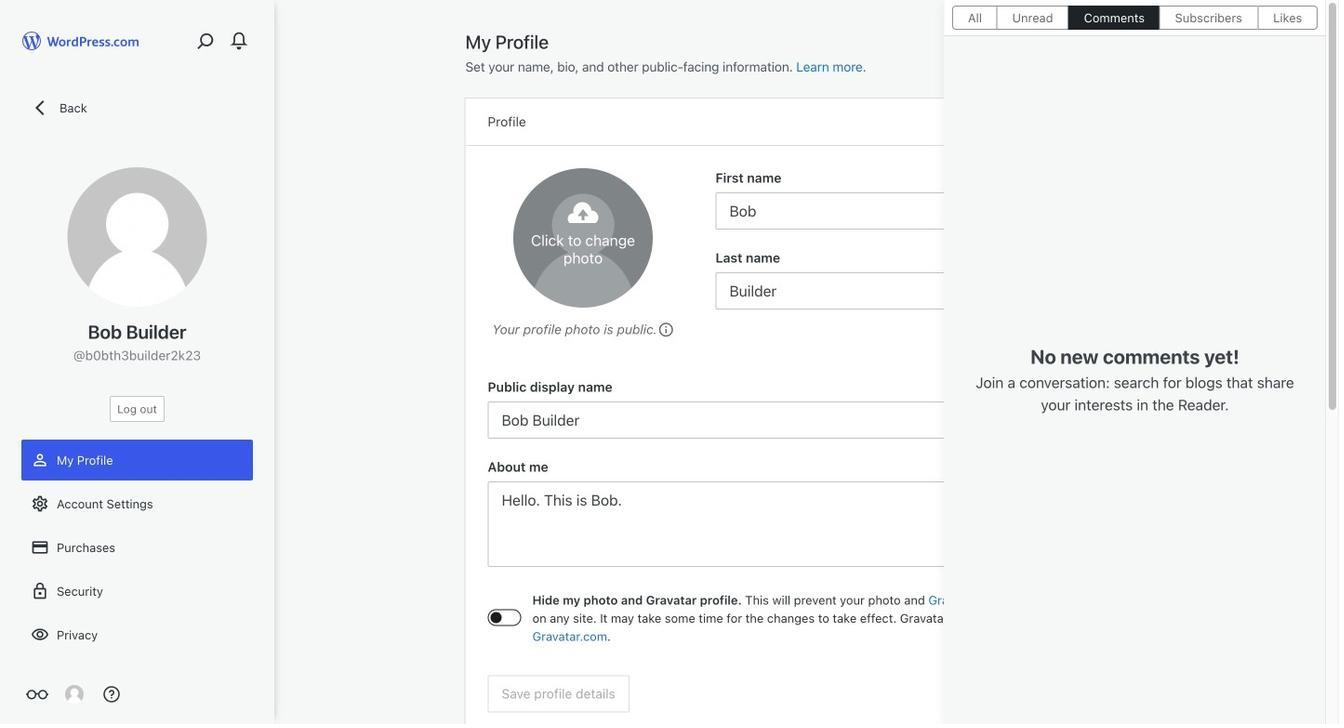 Task type: locate. For each thing, give the bounding box(es) containing it.
None text field
[[488, 402, 1113, 439], [488, 482, 1113, 567], [488, 402, 1113, 439], [488, 482, 1113, 567]]

None text field
[[716, 193, 1113, 230], [716, 273, 1113, 310], [716, 193, 1113, 230], [716, 273, 1113, 310]]

group
[[716, 168, 1113, 230], [716, 248, 1113, 310], [488, 378, 1113, 439], [488, 458, 1113, 573]]

tab
[[952, 6, 997, 30], [997, 6, 1068, 30], [1068, 6, 1160, 30], [1160, 6, 1257, 30], [1257, 6, 1318, 30]]

1 horizontal spatial bob builder image
[[513, 168, 653, 308]]

reader image
[[26, 684, 48, 706]]

settings image
[[31, 495, 49, 513]]

main content
[[465, 30, 1135, 725]]

lock image
[[31, 582, 49, 601]]

bob builder image
[[67, 167, 207, 307], [513, 168, 653, 308]]

4 tab from the left
[[1160, 6, 1257, 30]]

visibility image
[[31, 626, 49, 645]]

bob builder image
[[65, 685, 84, 704]]

more information image
[[657, 321, 674, 337]]

filter notifications tab list
[[945, 0, 1325, 35]]



Task type: vqa. For each thing, say whether or not it's contained in the screenshot.
More information icon
yes



Task type: describe. For each thing, give the bounding box(es) containing it.
5 tab from the left
[[1257, 6, 1318, 30]]

0 horizontal spatial bob builder image
[[67, 167, 207, 307]]

credit_card image
[[31, 538, 49, 557]]

3 tab from the left
[[1068, 6, 1160, 30]]

1 tab from the left
[[952, 6, 997, 30]]

person image
[[31, 451, 49, 470]]

2 tab from the left
[[997, 6, 1068, 30]]



